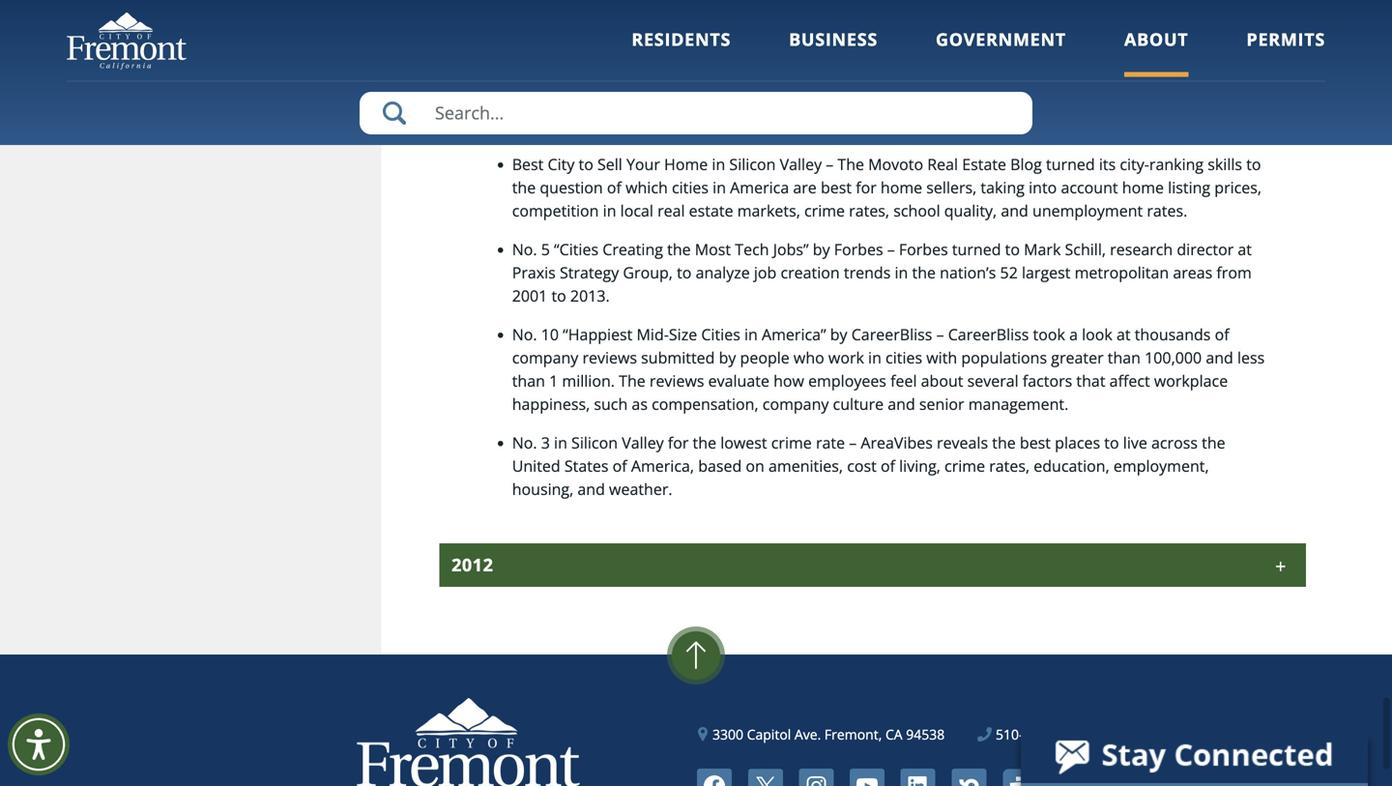 Task type: locate. For each thing, give the bounding box(es) containing it.
crime inside best city to sell your home in silicon valley – the movoto real estate blog turned its city-ranking skills to the question of which cities in america are best for home sellers, taking into account home listing prices, competition in local real estate markets, crime rates, school quality, and unemployment rates.
[[804, 200, 845, 221]]

company
[[512, 347, 579, 368], [763, 393, 829, 414]]

2013
[[452, 96, 494, 119]]

1 no. from the top
[[512, 0, 537, 19]]

by inside "no. 5 "cities creating the most tech jobs" by forbes – forbes turned to mark schill, research director at praxis strategy group, to analyze job creation trends in the nation's 52 largest metropolitan areas from 2001 to 2013."
[[813, 239, 830, 259]]

0 vertical spatial america"
[[748, 0, 813, 19]]

0 horizontal spatial valley
[[622, 432, 664, 453]]

2 vertical spatial crime
[[945, 455, 985, 476]]

about link
[[1124, 28, 1189, 77]]

no. left 5
[[512, 239, 537, 259]]

what
[[829, 21, 864, 42]]

the left most
[[667, 239, 691, 259]]

1 horizontal spatial 100
[[1126, 0, 1153, 19]]

best down management.
[[1020, 432, 1051, 453]]

1 horizontal spatial 52
[[1000, 262, 1018, 283]]

by up what on the right top of page
[[817, 0, 834, 19]]

no. for no. 10 "happiest mid-size cities in america" by careerbliss – careerbliss took a look at thousands of company reviews submitted by people who work in cities with populations greater than 100,000 and less than 1 million. the reviews evaluate how employees feel about several factors that affect workplace happiness, such as compensation, company culture and senior management.
[[512, 324, 537, 345]]

1 horizontal spatial on
[[746, 455, 765, 476]]

the inside best city to sell your home in silicon valley – the movoto real estate blog turned its city-ranking skills to the question of which cities in america are best for home sellers, taking into account home listing prices, competition in local real estate markets, crime rates, school quality, and unemployment rates.
[[512, 177, 536, 198]]

across
[[1152, 432, 1198, 453]]

to left mid-
[[664, 21, 679, 42]]

crime down are
[[804, 200, 845, 221]]

1 horizontal spatial than
[[1108, 347, 1141, 368]]

1 vertical spatial turned
[[952, 239, 1001, 259]]

1 horizontal spatial rates,
[[989, 455, 1030, 476]]

cities right sized
[[756, 21, 793, 42]]

2 vertical spatial cities
[[886, 347, 923, 368]]

question
[[540, 177, 603, 198]]

in right trends
[[895, 262, 908, 283]]

1 horizontal spatial ranking
[[1150, 154, 1204, 174]]

turned up account
[[1046, 154, 1095, 174]]

0 horizontal spatial live
[[512, 21, 536, 42]]

valley inside best city to sell your home in silicon valley – the movoto real estate blog turned its city-ranking skills to the question of which cities in america are best for home sellers, taking into account home listing prices, competition in local real estate markets, crime rates, school quality, and unemployment rates.
[[780, 154, 822, 174]]

in inside no. 3 in silicon valley for the lowest crime rate – areavibes reveals the best places to live across the united states of america, based on amenities, cost of living, crime rates, education, employment, housing, and weather.
[[554, 432, 567, 453]]

taking
[[981, 177, 1025, 198]]

1 vertical spatial than
[[512, 370, 545, 391]]

2 vertical spatial best
[[1020, 432, 1051, 453]]

creation
[[781, 262, 840, 283]]

of down "sell"
[[607, 177, 622, 198]]

by up work
[[830, 324, 848, 345]]

0 vertical spatial rates,
[[849, 200, 890, 221]]

1 vertical spatial best
[[821, 177, 852, 198]]

and
[[797, 21, 825, 42], [1100, 21, 1127, 42], [1001, 200, 1029, 221], [1206, 347, 1234, 368], [888, 393, 915, 414], [578, 478, 605, 499]]

1 vertical spatial places
[[1003, 21, 1049, 42]]

unemployment
[[1033, 200, 1143, 221]]

places
[[1192, 0, 1237, 19], [1003, 21, 1049, 42], [1055, 432, 1101, 453]]

work
[[829, 347, 864, 368]]

places inside no. 3 in silicon valley for the lowest crime rate – areavibes reveals the best places to live across the united states of america, based on amenities, cost of living, crime rates, education, employment, housing, and weather.
[[1055, 432, 1101, 453]]

and down taking
[[1001, 200, 1029, 221]]

2 no. from the top
[[512, 239, 537, 259]]

at right look
[[1117, 324, 1131, 345]]

for
[[856, 177, 877, 198], [668, 432, 689, 453]]

reviews down submitted
[[650, 370, 704, 391]]

0 vertical spatial for
[[856, 177, 877, 198]]

1
[[549, 370, 558, 391]]

rates, left the education,
[[989, 455, 1030, 476]]

0 vertical spatial reviews
[[583, 347, 637, 368]]

1 vertical spatial america"
[[762, 324, 826, 345]]

to up the education,
[[1105, 432, 1119, 453]]

home down movoto
[[881, 177, 923, 198]]

footer tw icon image
[[748, 769, 783, 786]]

reviews down "happiest
[[583, 347, 637, 368]]

1 horizontal spatial best
[[1020, 432, 1051, 453]]

1 horizontal spatial places
[[1055, 432, 1101, 453]]

2 vertical spatial places
[[1055, 432, 1101, 453]]

1 vertical spatial company
[[763, 393, 829, 414]]

0 horizontal spatial ranking
[[993, 0, 1047, 19]]

– right rate
[[849, 432, 857, 453]]

1 vertical spatial valley
[[622, 432, 664, 453]]

0 horizontal spatial at
[[1117, 324, 1131, 345]]

0 horizontal spatial on
[[599, 21, 618, 42]]

no. inside no. 52 "top 100 places to live in america" by livability – livability's ranking of the top 100 best places to live focuses on small to mid-sized cities and what makes them great places to live and work.
[[512, 0, 537, 19]]

1 horizontal spatial silicon
[[729, 154, 776, 174]]

0 horizontal spatial home
[[881, 177, 923, 198]]

1 horizontal spatial the
[[838, 154, 864, 174]]

mark
[[1024, 239, 1061, 259]]

1 horizontal spatial at
[[1238, 239, 1252, 259]]

in inside no. 52 "top 100 places to live in america" by livability – livability's ranking of the top 100 best places to live focuses on small to mid-sized cities and what makes them great places to live and work.
[[731, 0, 744, 19]]

0 vertical spatial places
[[1192, 0, 1237, 19]]

on down lowest
[[746, 455, 765, 476]]

for inside best city to sell your home in silicon valley – the movoto real estate blog turned its city-ranking skills to the question of which cities in america are best for home sellers, taking into account home listing prices, competition in local real estate markets, crime rates, school quality, and unemployment rates.
[[856, 177, 877, 198]]

feel
[[891, 370, 917, 391]]

the up as
[[619, 370, 646, 391]]

0 vertical spatial valley
[[780, 154, 822, 174]]

0 horizontal spatial careerbliss
[[852, 324, 933, 345]]

states
[[565, 455, 609, 476]]

submitted
[[641, 347, 715, 368]]

silicon inside no. 3 in silicon valley for the lowest crime rate – areavibes reveals the best places to live across the united states of america, based on amenities, cost of living, crime rates, education, employment, housing, and weather.
[[571, 432, 618, 453]]

ranking inside no. 52 "top 100 places to live in america" by livability – livability's ranking of the top 100 best places to live focuses on small to mid-sized cities and what makes them great places to live and work.
[[993, 0, 1047, 19]]

of inside no. 52 "top 100 places to live in america" by livability – livability's ranking of the top 100 best places to live focuses on small to mid-sized cities and what makes them great places to live and work.
[[1051, 0, 1066, 19]]

0 horizontal spatial rates,
[[849, 200, 890, 221]]

turned up nation's
[[952, 239, 1001, 259]]

and down states
[[578, 478, 605, 499]]

tab list containing 2013
[[439, 0, 1306, 587]]

2 horizontal spatial live
[[1123, 432, 1148, 453]]

1 horizontal spatial turned
[[1046, 154, 1095, 174]]

home
[[664, 154, 708, 174]]

– inside "no. 5 "cities creating the most tech jobs" by forbes – forbes turned to mark schill, research director at praxis strategy group, to analyze job creation trends in the nation's 52 largest metropolitan areas from 2001 to 2013."
[[887, 239, 895, 259]]

government
[[936, 28, 1066, 51]]

than left 1
[[512, 370, 545, 391]]

live up 'employment,'
[[1123, 432, 1148, 453]]

0 horizontal spatial the
[[619, 370, 646, 391]]

for up america,
[[668, 432, 689, 453]]

footer fb icon image
[[697, 769, 732, 786]]

by up creation
[[813, 239, 830, 259]]

0 vertical spatial on
[[599, 21, 618, 42]]

size
[[669, 324, 697, 345]]

rates, left 'school'
[[849, 200, 890, 221]]

ranking up government
[[993, 0, 1047, 19]]

your
[[627, 154, 660, 174]]

1 vertical spatial silicon
[[571, 432, 618, 453]]

a
[[1069, 324, 1078, 345]]

at inside no. 10 "happiest mid-size cities in america" by careerbliss – careerbliss took a look at thousands of company reviews submitted by people who work in cities with populations greater than 100,000 and less than 1 million. the reviews evaluate how employees feel about several factors that affect workplace happiness, such as compensation, company culture and senior management.
[[1117, 324, 1131, 345]]

1 vertical spatial at
[[1117, 324, 1131, 345]]

0 horizontal spatial forbes
[[834, 239, 883, 259]]

city-
[[1120, 154, 1150, 174]]

ave.
[[795, 725, 821, 743]]

permits link
[[1247, 28, 1326, 77]]

– up with
[[937, 324, 944, 345]]

tab list
[[439, 0, 1306, 587]]

about
[[1124, 28, 1189, 51]]

and down feel
[[888, 393, 915, 414]]

to up prices,
[[1247, 154, 1261, 174]]

510-284-4000
[[996, 725, 1082, 743]]

workplace
[[1154, 370, 1228, 391]]

– for forbes
[[887, 239, 895, 259]]

live inside no. 3 in silicon valley for the lowest crime rate – areavibes reveals the best places to live across the united states of america, based on amenities, cost of living, crime rates, education, employment, housing, and weather.
[[1123, 432, 1148, 453]]

1 horizontal spatial reviews
[[650, 370, 704, 391]]

– inside best city to sell your home in silicon valley – the movoto real estate blog turned its city-ranking skills to the question of which cities in america are best for home sellers, taking into account home listing prices, competition in local real estate markets, crime rates, school quality, and unemployment rates.
[[826, 154, 834, 174]]

look
[[1082, 324, 1113, 345]]

forbes
[[834, 239, 883, 259], [899, 239, 948, 259]]

0 vertical spatial crime
[[804, 200, 845, 221]]

2 forbes from the left
[[899, 239, 948, 259]]

of up the weather.
[[613, 455, 627, 476]]

no. left 3
[[512, 432, 537, 453]]

for down movoto
[[856, 177, 877, 198]]

to left "sell"
[[579, 154, 594, 174]]

1 horizontal spatial for
[[856, 177, 877, 198]]

1 horizontal spatial careerbliss
[[948, 324, 1029, 345]]

2 horizontal spatial places
[[1192, 0, 1237, 19]]

1 careerbliss from the left
[[852, 324, 933, 345]]

the down best
[[512, 177, 536, 198]]

of right thousands
[[1215, 324, 1230, 345]]

best
[[512, 154, 544, 174]]

home down city-
[[1122, 177, 1164, 198]]

52 up focuses
[[541, 0, 559, 19]]

1 horizontal spatial valley
[[780, 154, 822, 174]]

silicon up states
[[571, 432, 618, 453]]

america" up sized
[[748, 0, 813, 19]]

crime
[[804, 200, 845, 221], [771, 432, 812, 453], [945, 455, 985, 476]]

on left small
[[599, 21, 618, 42]]

valley up america,
[[622, 432, 664, 453]]

crime down reveals on the bottom right of the page
[[945, 455, 985, 476]]

1 vertical spatial 52
[[1000, 262, 1018, 283]]

the inside best city to sell your home in silicon valley – the movoto real estate blog turned its city-ranking skills to the question of which cities in america are best for home sellers, taking into account home listing prices, competition in local real estate markets, crime rates, school quality, and unemployment rates.
[[838, 154, 864, 174]]

no. left "top
[[512, 0, 537, 19]]

forbes up trends
[[834, 239, 883, 259]]

and left what on the right top of page
[[797, 21, 825, 42]]

cities inside no. 52 "top 100 places to live in america" by livability – livability's ranking of the top 100 best places to live focuses on small to mid-sized cities and what makes them great places to live and work.
[[756, 21, 793, 42]]

2 horizontal spatial cities
[[886, 347, 923, 368]]

makes
[[868, 21, 916, 42]]

cities up feel
[[886, 347, 923, 368]]

1 horizontal spatial home
[[1122, 177, 1164, 198]]

cities down home
[[672, 177, 709, 198]]

ranking up listing
[[1150, 154, 1204, 174]]

largest
[[1022, 262, 1071, 283]]

live left focuses
[[512, 21, 536, 42]]

– left movoto
[[826, 154, 834, 174]]

1 vertical spatial reviews
[[650, 370, 704, 391]]

america" inside no. 10 "happiest mid-size cities in america" by careerbliss – careerbliss took a look at thousands of company reviews submitted by people who work in cities with populations greater than 100,000 and less than 1 million. the reviews evaluate how employees feel about several factors that affect workplace happiness, such as compensation, company culture and senior management.
[[762, 324, 826, 345]]

1 vertical spatial on
[[746, 455, 765, 476]]

52 left largest
[[1000, 262, 1018, 283]]

1 100 from the left
[[600, 0, 626, 19]]

2 horizontal spatial best
[[1157, 0, 1188, 19]]

to up the permits at right top
[[1241, 0, 1256, 19]]

no. inside no. 3 in silicon valley for the lowest crime rate – areavibes reveals the best places to live across the united states of america, based on amenities, cost of living, crime rates, education, employment, housing, and weather.
[[512, 432, 537, 453]]

in left the local
[[603, 200, 616, 221]]

0 horizontal spatial company
[[512, 347, 579, 368]]

best right are
[[821, 177, 852, 198]]

4 no. from the top
[[512, 432, 537, 453]]

– up trends
[[887, 239, 895, 259]]

to up mid-
[[679, 0, 694, 19]]

forbes down 'school'
[[899, 239, 948, 259]]

to right 2001 at the top left
[[552, 285, 566, 306]]

compensation,
[[652, 393, 759, 414]]

estate
[[962, 154, 1007, 174]]

on inside no. 3 in silicon valley for the lowest crime rate – areavibes reveals the best places to live across the united states of america, based on amenities, cost of living, crime rates, education, employment, housing, and weather.
[[746, 455, 765, 476]]

the left top
[[1070, 0, 1094, 19]]

to right 'great'
[[1053, 21, 1067, 42]]

0 horizontal spatial best
[[821, 177, 852, 198]]

Search text field
[[360, 92, 1033, 134]]

careerbliss up feel
[[852, 324, 933, 345]]

america"
[[748, 0, 813, 19], [762, 324, 826, 345]]

0 horizontal spatial for
[[668, 432, 689, 453]]

0 vertical spatial at
[[1238, 239, 1252, 259]]

real
[[928, 154, 958, 174]]

careerbliss up the populations
[[948, 324, 1029, 345]]

no. left 10
[[512, 324, 537, 345]]

no. inside no. 10 "happiest mid-size cities in america" by careerbliss – careerbliss took a look at thousands of company reviews submitted by people who work in cities with populations greater than 100,000 and less than 1 million. the reviews evaluate how employees feel about several factors that affect workplace happiness, such as compensation, company culture and senior management.
[[512, 324, 537, 345]]

best
[[1157, 0, 1188, 19], [821, 177, 852, 198], [1020, 432, 1051, 453]]

are
[[793, 177, 817, 198]]

in right 3
[[554, 432, 567, 453]]

0 vertical spatial ranking
[[993, 0, 1047, 19]]

education,
[[1034, 455, 1110, 476]]

–
[[905, 0, 912, 19], [826, 154, 834, 174], [887, 239, 895, 259], [937, 324, 944, 345], [849, 432, 857, 453]]

rate
[[816, 432, 845, 453]]

turned inside best city to sell your home in silicon valley – the movoto real estate blog turned its city-ranking skills to the question of which cities in america are best for home sellers, taking into account home listing prices, competition in local real estate markets, crime rates, school quality, and unemployment rates.
[[1046, 154, 1095, 174]]

of
[[1051, 0, 1066, 19], [607, 177, 622, 198], [1215, 324, 1230, 345], [613, 455, 627, 476], [881, 455, 895, 476]]

best up work.
[[1157, 0, 1188, 19]]

1 vertical spatial rates,
[[989, 455, 1030, 476]]

0 vertical spatial cities
[[756, 21, 793, 42]]

0 horizontal spatial than
[[512, 370, 545, 391]]

best city to sell your home in silicon valley – the movoto real estate blog turned its city-ranking skills to the question of which cities in america are best for home sellers, taking into account home listing prices, competition in local real estate markets, crime rates, school quality, and unemployment rates.
[[512, 154, 1262, 221]]

0 horizontal spatial cities
[[672, 177, 709, 198]]

1 horizontal spatial forbes
[[899, 239, 948, 259]]

the
[[1070, 0, 1094, 19], [512, 177, 536, 198], [667, 239, 691, 259], [912, 262, 936, 283], [693, 432, 717, 453], [992, 432, 1016, 453], [1202, 432, 1226, 453]]

valley
[[780, 154, 822, 174], [622, 432, 664, 453]]

0 vertical spatial company
[[512, 347, 579, 368]]

2013.
[[570, 285, 610, 306]]

who
[[794, 347, 825, 368]]

culture
[[833, 393, 884, 414]]

creating
[[603, 239, 663, 259]]

100 up work.
[[1126, 0, 1153, 19]]

the left movoto
[[838, 154, 864, 174]]

1 vertical spatial the
[[619, 370, 646, 391]]

in up sized
[[731, 0, 744, 19]]

2 100 from the left
[[1126, 0, 1153, 19]]

0 horizontal spatial turned
[[952, 239, 1001, 259]]

crime up amenities,
[[771, 432, 812, 453]]

– for careerbliss
[[937, 324, 944, 345]]

areavibes
[[861, 432, 933, 453]]

thousands
[[1135, 324, 1211, 345]]

business link
[[789, 28, 878, 77]]

best inside no. 52 "top 100 places to live in america" by livability – livability's ranking of the top 100 best places to live focuses on small to mid-sized cities and what makes them great places to live and work.
[[1157, 0, 1188, 19]]

– inside no. 3 in silicon valley for the lowest crime rate – areavibes reveals the best places to live across the united states of america, based on amenities, cost of living, crime rates, education, employment, housing, and weather.
[[849, 432, 857, 453]]

2012
[[452, 553, 494, 577]]

0 horizontal spatial silicon
[[571, 432, 618, 453]]

than up affect
[[1108, 347, 1141, 368]]

permits
[[1247, 28, 1326, 51]]

sellers,
[[927, 177, 977, 198]]

3300 capitol ave. fremont, ca 94538 link
[[698, 724, 945, 744]]

510-
[[996, 725, 1023, 743]]

company down 10
[[512, 347, 579, 368]]

took
[[1033, 324, 1065, 345]]

live left work.
[[1071, 21, 1096, 42]]

than
[[1108, 347, 1141, 368], [512, 370, 545, 391]]

at up the from
[[1238, 239, 1252, 259]]

1 vertical spatial ranking
[[1150, 154, 1204, 174]]

factors
[[1023, 370, 1073, 391]]

– up makes
[[905, 0, 912, 19]]

and left less
[[1206, 347, 1234, 368]]

america" up who
[[762, 324, 826, 345]]

100 right "top
[[600, 0, 626, 19]]

employees
[[808, 370, 887, 391]]

"cities
[[554, 239, 599, 259]]

0 vertical spatial turned
[[1046, 154, 1095, 174]]

0 vertical spatial the
[[838, 154, 864, 174]]

turned inside "no. 5 "cities creating the most tech jobs" by forbes – forbes turned to mark schill, research director at praxis strategy group, to analyze job creation trends in the nation's 52 largest metropolitan areas from 2001 to 2013."
[[952, 239, 1001, 259]]

0 horizontal spatial 100
[[600, 0, 626, 19]]

them
[[920, 21, 958, 42]]

0 vertical spatial silicon
[[729, 154, 776, 174]]

0 vertical spatial 52
[[541, 0, 559, 19]]

no. inside "no. 5 "cities creating the most tech jobs" by forbes – forbes turned to mark schill, research director at praxis strategy group, to analyze job creation trends in the nation's 52 largest metropolitan areas from 2001 to 2013."
[[512, 239, 537, 259]]

the left nation's
[[912, 262, 936, 283]]

0 vertical spatial best
[[1157, 0, 1188, 19]]

– inside no. 10 "happiest mid-size cities in america" by careerbliss – careerbliss took a look at thousands of company reviews submitted by people who work in cities with populations greater than 100,000 and less than 1 million. the reviews evaluate how employees feel about several factors that affect workplace happiness, such as compensation, company culture and senior management.
[[937, 324, 944, 345]]

live
[[512, 21, 536, 42], [1071, 21, 1096, 42], [1123, 432, 1148, 453]]

1 horizontal spatial company
[[763, 393, 829, 414]]

3 no. from the top
[[512, 324, 537, 345]]

and inside no. 3 in silicon valley for the lowest crime rate – areavibes reveals the best places to live across the united states of america, based on amenities, cost of living, crime rates, education, employment, housing, and weather.
[[578, 478, 605, 499]]

silicon
[[729, 154, 776, 174], [571, 432, 618, 453]]

in right home
[[712, 154, 725, 174]]

company down how
[[763, 393, 829, 414]]

cities
[[756, 21, 793, 42], [672, 177, 709, 198], [886, 347, 923, 368]]

silicon up the america
[[729, 154, 776, 174]]

research
[[1110, 239, 1173, 259]]

valley up are
[[780, 154, 822, 174]]

of left top
[[1051, 0, 1066, 19]]

rates.
[[1147, 200, 1188, 221]]

of down areavibes
[[881, 455, 895, 476]]

1 vertical spatial cities
[[672, 177, 709, 198]]

no.
[[512, 0, 537, 19], [512, 239, 537, 259], [512, 324, 537, 345], [512, 432, 537, 453]]

1 horizontal spatial cities
[[756, 21, 793, 42]]

0 vertical spatial than
[[1108, 347, 1141, 368]]

0 horizontal spatial 52
[[541, 0, 559, 19]]

in right work
[[868, 347, 882, 368]]

1 vertical spatial for
[[668, 432, 689, 453]]



Task type: describe. For each thing, give the bounding box(es) containing it.
rates, inside best city to sell your home in silicon valley – the movoto real estate blog turned its city-ranking skills to the question of which cities in america are best for home sellers, taking into account home listing prices, competition in local real estate markets, crime rates, school quality, and unemployment rates.
[[849, 200, 890, 221]]

local
[[620, 200, 654, 221]]

and inside best city to sell your home in silicon valley – the movoto real estate blog turned its city-ranking skills to the question of which cities in america are best for home sellers, taking into account home listing prices, competition in local real estate markets, crime rates, school quality, and unemployment rates.
[[1001, 200, 1029, 221]]

cities inside best city to sell your home in silicon valley – the movoto real estate blog turned its city-ranking skills to the question of which cities in america are best for home sellers, taking into account home listing prices, competition in local real estate markets, crime rates, school quality, and unemployment rates.
[[672, 177, 709, 198]]

by down cities
[[719, 347, 736, 368]]

analyze
[[696, 262, 750, 283]]

510-284-4000 link
[[978, 724, 1082, 744]]

best inside best city to sell your home in silicon valley – the movoto real estate blog turned its city-ranking skills to the question of which cities in america are best for home sellers, taking into account home listing prices, competition in local real estate markets, crime rates, school quality, and unemployment rates.
[[821, 177, 852, 198]]

3300 capitol ave. fremont, ca 94538
[[713, 725, 945, 743]]

which
[[626, 177, 668, 198]]

94538
[[906, 725, 945, 743]]

account
[[1061, 177, 1118, 198]]

– inside no. 52 "top 100 places to live in america" by livability – livability's ranking of the top 100 best places to live focuses on small to mid-sized cities and what makes them great places to live and work.
[[905, 0, 912, 19]]

quality,
[[944, 200, 997, 221]]

nation's
[[940, 262, 996, 283]]

sized
[[716, 21, 752, 42]]

and down top
[[1100, 21, 1127, 42]]

great
[[962, 21, 999, 42]]

competition
[[512, 200, 599, 221]]

0 horizontal spatial places
[[1003, 21, 1049, 42]]

1 home from the left
[[881, 177, 923, 198]]

job
[[754, 262, 777, 283]]

such
[[594, 393, 628, 414]]

million.
[[562, 370, 615, 391]]

populations
[[961, 347, 1047, 368]]

employment,
[[1114, 455, 1209, 476]]

2 careerbliss from the left
[[948, 324, 1029, 345]]

no. 10 "happiest mid-size cities in america" by careerbliss – careerbliss took a look at thousands of company reviews submitted by people who work in cities with populations greater than 100,000 and less than 1 million. the reviews evaluate how employees feel about several factors that affect workplace happiness, such as compensation, company culture and senior management.
[[512, 324, 1265, 414]]

52 inside no. 52 "top 100 places to live in america" by livability – livability's ranking of the top 100 best places to live focuses on small to mid-sized cities and what makes them great places to live and work.
[[541, 0, 559, 19]]

movoto
[[868, 154, 924, 174]]

footer my icon image
[[1003, 769, 1038, 786]]

the inside no. 52 "top 100 places to live in america" by livability – livability's ranking of the top 100 best places to live focuses on small to mid-sized cities and what makes them great places to live and work.
[[1070, 0, 1094, 19]]

government link
[[936, 28, 1066, 77]]

group,
[[623, 262, 673, 283]]

no. for no. 52 "top 100 places to live in america" by livability – livability's ranking of the top 100 best places to live focuses on small to mid-sized cities and what makes them great places to live and work.
[[512, 0, 537, 19]]

best inside no. 3 in silicon valley for the lowest crime rate – areavibes reveals the best places to live across the united states of america, based on amenities, cost of living, crime rates, education, employment, housing, and weather.
[[1020, 432, 1051, 453]]

0 horizontal spatial reviews
[[583, 347, 637, 368]]

52 inside "no. 5 "cities creating the most tech jobs" by forbes – forbes turned to mark schill, research director at praxis strategy group, to analyze job creation trends in the nation's 52 largest metropolitan areas from 2001 to 2013."
[[1000, 262, 1018, 283]]

people
[[740, 347, 790, 368]]

2001
[[512, 285, 548, 306]]

skills
[[1208, 154, 1243, 174]]

rates, inside no. 3 in silicon valley for the lowest crime rate – areavibes reveals the best places to live across the united states of america, based on amenities, cost of living, crime rates, education, employment, housing, and weather.
[[989, 455, 1030, 476]]

to inside no. 3 in silicon valley for the lowest crime rate – areavibes reveals the best places to live across the united states of america, based on amenities, cost of living, crime rates, education, employment, housing, and weather.
[[1105, 432, 1119, 453]]

real
[[658, 200, 685, 221]]

at inside "no. 5 "cities creating the most tech jobs" by forbes – forbes turned to mark schill, research director at praxis strategy group, to analyze job creation trends in the nation's 52 largest metropolitan areas from 2001 to 2013."
[[1238, 239, 1252, 259]]

for inside no. 3 in silicon valley for the lowest crime rate – areavibes reveals the best places to live across the united states of america, based on amenities, cost of living, crime rates, education, employment, housing, and weather.
[[668, 432, 689, 453]]

based
[[698, 455, 742, 476]]

to right "group,"
[[677, 262, 692, 283]]

cities inside no. 10 "happiest mid-size cities in america" by careerbliss – careerbliss took a look at thousands of company reviews submitted by people who work in cities with populations greater than 100,000 and less than 1 million. the reviews evaluate how employees feel about several factors that affect workplace happiness, such as compensation, company culture and senior management.
[[886, 347, 923, 368]]

footer yt icon image
[[850, 769, 885, 786]]

most
[[695, 239, 731, 259]]

footer ig icon image
[[799, 769, 834, 786]]

100,000
[[1145, 347, 1202, 368]]

areas
[[1173, 262, 1213, 283]]

ranking inside best city to sell your home in silicon valley – the movoto real estate blog turned its city-ranking skills to the question of which cities in america are best for home sellers, taking into account home listing prices, competition in local real estate markets, crime rates, school quality, and unemployment rates.
[[1150, 154, 1204, 174]]

the up based
[[693, 432, 717, 453]]

on inside no. 52 "top 100 places to live in america" by livability – livability's ranking of the top 100 best places to live focuses on small to mid-sized cities and what makes them great places to live and work.
[[599, 21, 618, 42]]

stay connected image
[[1021, 729, 1366, 783]]

america,
[[631, 455, 694, 476]]

no. 3 in silicon valley for the lowest crime rate – areavibes reveals the best places to live across the united states of america, based on amenities, cost of living, crime rates, education, employment, housing, and weather.
[[512, 432, 1226, 499]]

from
[[1217, 262, 1252, 283]]

top
[[1098, 0, 1122, 19]]

weather.
[[609, 478, 673, 499]]

live
[[698, 0, 727, 19]]

several
[[968, 370, 1019, 391]]

3
[[541, 432, 550, 453]]

with
[[927, 347, 957, 368]]

tech
[[735, 239, 769, 259]]

of inside best city to sell your home in silicon valley – the movoto real estate blog turned its city-ranking skills to the question of which cities in america are best for home sellers, taking into account home listing prices, competition in local real estate markets, crime rates, school quality, and unemployment rates.
[[607, 177, 622, 198]]

valley inside no. 3 in silicon valley for the lowest crime rate – areavibes reveals the best places to live across the united states of america, based on amenities, cost of living, crime rates, education, employment, housing, and weather.
[[622, 432, 664, 453]]

schill,
[[1065, 239, 1106, 259]]

sell
[[598, 154, 623, 174]]

senior
[[919, 393, 965, 414]]

livability's
[[916, 0, 989, 19]]

3300
[[713, 725, 744, 743]]

cost
[[847, 455, 877, 476]]

the right the across
[[1202, 432, 1226, 453]]

the inside no. 10 "happiest mid-size cities in america" by careerbliss – careerbliss took a look at thousands of company reviews submitted by people who work in cities with populations greater than 100,000 and less than 1 million. the reviews evaluate how employees feel about several factors that affect workplace happiness, such as compensation, company culture and senior management.
[[619, 370, 646, 391]]

places
[[630, 0, 675, 19]]

amenities,
[[769, 455, 843, 476]]

strategy
[[560, 262, 619, 283]]

markets,
[[738, 200, 800, 221]]

praxis
[[512, 262, 556, 283]]

residents
[[632, 28, 731, 51]]

happiness,
[[512, 393, 590, 414]]

evaluate
[[708, 370, 770, 391]]

1 horizontal spatial live
[[1071, 21, 1096, 42]]

1 forbes from the left
[[834, 239, 883, 259]]

5
[[541, 239, 550, 259]]

to left mark
[[1005, 239, 1020, 259]]

livability
[[838, 0, 901, 19]]

footer nd icon image
[[952, 769, 987, 786]]

silicon inside best city to sell your home in silicon valley – the movoto real estate blog turned its city-ranking skills to the question of which cities in america are best for home sellers, taking into account home listing prices, competition in local real estate markets, crime rates, school quality, and unemployment rates.
[[729, 154, 776, 174]]

living,
[[899, 455, 941, 476]]

estate
[[689, 200, 733, 221]]

1 vertical spatial crime
[[771, 432, 812, 453]]

as
[[632, 393, 648, 414]]

work.
[[1131, 21, 1171, 42]]

in up people
[[745, 324, 758, 345]]

2 home from the left
[[1122, 177, 1164, 198]]

america" inside no. 52 "top 100 places to live in america" by livability – livability's ranking of the top 100 best places to live focuses on small to mid-sized cities and what makes them great places to live and work.
[[748, 0, 813, 19]]

united
[[512, 455, 561, 476]]

director
[[1177, 239, 1234, 259]]

greater
[[1051, 347, 1104, 368]]

10
[[541, 324, 559, 345]]

capitol
[[747, 725, 791, 743]]

by inside no. 52 "top 100 places to live in america" by livability – livability's ranking of the top 100 best places to live focuses on small to mid-sized cities and what makes them great places to live and work.
[[817, 0, 834, 19]]

"top
[[563, 0, 596, 19]]

jobs"
[[773, 239, 809, 259]]

in inside "no. 5 "cities creating the most tech jobs" by forbes – forbes turned to mark schill, research director at praxis strategy group, to analyze job creation trends in the nation's 52 largest metropolitan areas from 2001 to 2013."
[[895, 262, 908, 283]]

of inside no. 10 "happiest mid-size cities in america" by careerbliss – careerbliss took a look at thousands of company reviews submitted by people who work in cities with populations greater than 100,000 and less than 1 million. the reviews evaluate how employees feel about several factors that affect workplace happiness, such as compensation, company culture and senior management.
[[1215, 324, 1230, 345]]

– for rate
[[849, 432, 857, 453]]

footer li icon image
[[901, 769, 936, 786]]

blog
[[1011, 154, 1042, 174]]

management.
[[969, 393, 1069, 414]]

"happiest
[[563, 324, 633, 345]]

in up the estate
[[713, 177, 726, 198]]

no. 52 "top 100 places to live in america" by livability – livability's ranking of the top 100 best places to live focuses on small to mid-sized cities and what makes them great places to live and work.
[[512, 0, 1256, 42]]

no. for no. 5 "cities creating the most tech jobs" by forbes – forbes turned to mark schill, research director at praxis strategy group, to analyze job creation trends in the nation's 52 largest metropolitan areas from 2001 to 2013.
[[512, 239, 537, 259]]

how
[[774, 370, 804, 391]]

the down management.
[[992, 432, 1016, 453]]

that
[[1077, 370, 1106, 391]]

prices,
[[1215, 177, 1262, 198]]

no. for no. 3 in silicon valley for the lowest crime rate – areavibes reveals the best places to live across the united states of america, based on amenities, cost of living, crime rates, education, employment, housing, and weather.
[[512, 432, 537, 453]]

mid-
[[637, 324, 669, 345]]

america
[[730, 177, 789, 198]]



Task type: vqa. For each thing, say whether or not it's contained in the screenshot.
Planning within the the Disclaimer This information can change over time. Please contact Planning for the most current information.
no



